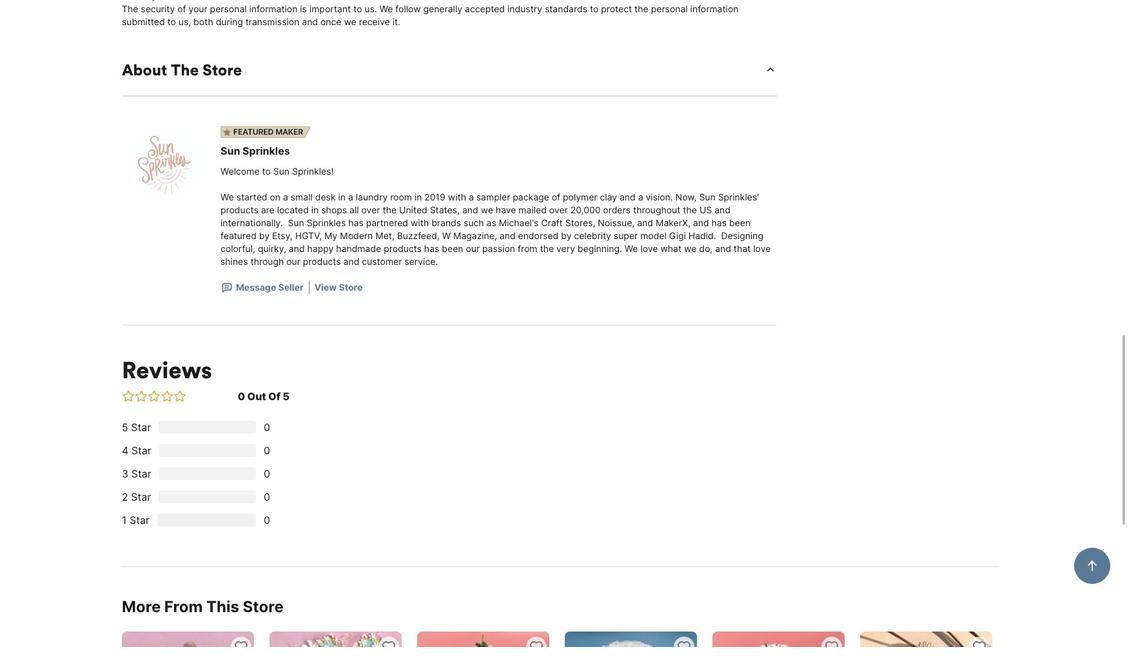 Task type: vqa. For each thing, say whether or not it's contained in the screenshot.
product name is Glazed Terracotta polymer clay floral sunflower earrings, fall earrings, frosted terra cotta, floral textured earrings, modern earrings image
yes



Task type: describe. For each thing, give the bounding box(es) containing it.
1 love from the left
[[641, 242, 658, 253]]

buzzfeed,
[[397, 229, 440, 240]]

now,
[[676, 190, 697, 201]]

once
[[321, 15, 342, 26]]

0 horizontal spatial our
[[287, 255, 301, 266]]

about
[[122, 59, 167, 78]]

favorite image for product name is glazed terracotta polymer clay floral sunflower earrings, fall earrings, frosted terra cotta, floral textured earrings, modern earrings image
[[972, 639, 988, 648]]

we inside the security of your personal information is important to us. we follow generally accepted industry standards to protect the personal information submitted to us, both during transmission and once we receive it.
[[344, 15, 357, 26]]

welcome to sun sprinkles! we started on a small desk in a laundry room in 2019 with a sampler package of polymer clay and a vision. now, sun sprinkles' products are located in shops all over the united states, and we have mailed over 20,000 orders throughout the us and internationally.  sun sprinkles has partnered with brands such as michael's craft stores, noissue, and makerx, and has been featured by etsy, hgtv, my modern met, buzzfeed, w magazine, and endorsed by celebrity super model gigi hadid.  designing colorful, quirky, and happy handmade products has been our passion from the very beginning. we love what we do, and that love shines through our products and customer service.
[[221, 165, 774, 266]]

from
[[518, 242, 538, 253]]

have
[[496, 203, 516, 214]]

started
[[237, 190, 267, 201]]

gigi
[[669, 229, 686, 240]]

2 love from the left
[[754, 242, 771, 253]]

0 horizontal spatial been
[[442, 242, 464, 253]]

message
[[236, 281, 276, 292]]

1 star
[[122, 513, 150, 526]]

0 for 1 star
[[264, 513, 270, 526]]

0 horizontal spatial has
[[349, 216, 364, 227]]

star for 3 star
[[131, 466, 151, 479]]

more from this store
[[122, 597, 284, 615]]

vision.
[[646, 190, 673, 201]]

0 for 3 star
[[264, 466, 270, 479]]

quirky,
[[258, 242, 286, 253]]

partnered
[[366, 216, 408, 227]]

receive
[[359, 15, 390, 26]]

3 star
[[122, 466, 151, 479]]

through
[[251, 255, 284, 266]]

view store button
[[315, 280, 363, 293]]

clay
[[600, 190, 617, 201]]

to left us,
[[167, 15, 176, 26]]

package
[[513, 190, 549, 201]]

2 product name is cake clock, decorative wall clock, y2k aesthetic home decor, cute cake home accent, faux cake, dummy cake, unique colorful home decor image from the left
[[565, 631, 697, 648]]

shops
[[321, 203, 347, 214]]

2 vertical spatial we
[[684, 242, 697, 253]]

magazine,
[[453, 229, 497, 240]]

star for 2 star
[[131, 490, 151, 503]]

and right do,
[[716, 242, 732, 253]]

0 vertical spatial our
[[466, 242, 480, 253]]

endorsed
[[518, 229, 559, 240]]

more
[[122, 597, 161, 615]]

0 horizontal spatial in
[[311, 203, 319, 214]]

and up model
[[638, 216, 654, 227]]

1 horizontal spatial store
[[243, 597, 284, 615]]

1 horizontal spatial we
[[481, 203, 493, 214]]

united
[[399, 203, 428, 214]]

during
[[216, 15, 243, 26]]

do,
[[699, 242, 713, 253]]

out
[[247, 389, 266, 402]]

that
[[734, 242, 751, 253]]

sun up the "us"
[[700, 190, 716, 201]]

reviews
[[122, 354, 212, 384]]

accepted
[[465, 2, 505, 13]]

star for 4 star
[[131, 443, 151, 456]]

sun sprinkles
[[221, 143, 290, 156]]

orders
[[603, 203, 631, 214]]

celebrity
[[574, 229, 612, 240]]

tabler image right tabler image
[[174, 389, 186, 402]]

to inside the 'welcome to sun sprinkles! we started on a small desk in a laundry room in 2019 with a sampler package of polymer clay and a vision. now, sun sprinkles' products are located in shops all over the united states, and we have mailed over 20,000 orders throughout the us and internationally.  sun sprinkles has partnered with brands such as michael's craft stores, noissue, and makerx, and has been featured by etsy, hgtv, my modern met, buzzfeed, w magazine, and endorsed by celebrity super model gigi hadid.  designing colorful, quirky, and happy handmade products has been our passion from the very beginning. we love what we do, and that love shines through our products and customer service.'
[[262, 165, 271, 175]]

2 personal from the left
[[651, 2, 688, 13]]

2 horizontal spatial has
[[712, 216, 727, 227]]

sprinkles'
[[718, 190, 760, 201]]

this
[[206, 597, 239, 615]]

2019
[[425, 190, 446, 201]]

important
[[310, 2, 351, 13]]

follow
[[396, 2, 421, 13]]

the inside about the store 'dropdown button'
[[171, 59, 199, 78]]

tabler image
[[148, 389, 161, 402]]

sprinkles!
[[292, 165, 334, 175]]

0 vertical spatial been
[[730, 216, 751, 227]]

polymer
[[563, 190, 598, 201]]

colorful,
[[221, 242, 255, 253]]

2
[[122, 490, 128, 503]]

2 star
[[122, 490, 151, 503]]

on
[[270, 190, 281, 201]]

generally
[[424, 2, 463, 13]]

3 product name is cake clock, decorative wall clock, y2k aesthetic home decor, cute cake home accent, faux cake, dummy cake, unique colorful home decor image from the left
[[713, 631, 845, 648]]

model
[[641, 229, 667, 240]]

my
[[325, 229, 338, 240]]

laundry
[[356, 190, 388, 201]]

we inside the security of your personal information is important to us. we follow generally accepted industry standards to protect the personal information submitted to us, both during transmission and once we receive it.
[[380, 2, 393, 13]]

security
[[141, 2, 175, 13]]

sprinkles inside the 'welcome to sun sprinkles! we started on a small desk in a laundry room in 2019 with a sampler package of polymer clay and a vision. now, sun sprinkles' products are located in shops all over the united states, and we have mailed over 20,000 orders throughout the us and internationally.  sun sprinkles has partnered with brands such as michael's craft stores, noissue, and makerx, and has been featured by etsy, hgtv, my modern met, buzzfeed, w magazine, and endorsed by celebrity super model gigi hadid.  designing colorful, quirky, and happy handmade products has been our passion from the very beginning. we love what we do, and that love shines through our products and customer service.'
[[307, 216, 346, 227]]

passion
[[483, 242, 515, 253]]

the down now,
[[683, 203, 697, 214]]

product name is glazed terracotta polymer clay floral sunflower earrings, fall earrings, frosted terra cotta, floral textured earrings, modern earrings image
[[861, 631, 993, 648]]

and up hadid.
[[693, 216, 709, 227]]

of inside the security of your personal information is important to us. we follow generally accepted industry standards to protect the personal information submitted to us, both during transmission and once we receive it.
[[177, 2, 186, 13]]

2 vertical spatial products
[[303, 255, 341, 266]]

favorite image for product name is snail mail letter earrings, post office earring, package earrings, unique earrings, slowmade kawaii jewelry image
[[234, 639, 249, 648]]

star for 5 star
[[131, 420, 151, 433]]

industry
[[508, 2, 543, 13]]

0 out of 5
[[238, 389, 290, 402]]

0 horizontal spatial sprinkles
[[243, 143, 290, 156]]

0 vertical spatial products
[[221, 203, 259, 214]]

the down endorsed
[[540, 242, 554, 253]]

standards
[[545, 2, 588, 13]]

and right the "us"
[[715, 203, 731, 214]]

4
[[122, 443, 129, 456]]

mailed
[[519, 203, 547, 214]]

20,000
[[571, 203, 601, 214]]



Task type: locate. For each thing, give the bounding box(es) containing it.
from
[[164, 597, 203, 615]]

is
[[300, 2, 307, 13]]

2 favorite image from the left
[[677, 639, 692, 648]]

service.
[[405, 255, 438, 266]]

0 vertical spatial the
[[122, 2, 138, 13]]

we down super
[[625, 242, 638, 253]]

1 horizontal spatial been
[[730, 216, 751, 227]]

beginning.
[[578, 242, 622, 253]]

1 horizontal spatial has
[[424, 242, 440, 253]]

a left sampler
[[469, 190, 474, 201]]

1 favorite image from the left
[[234, 639, 249, 648]]

2 vertical spatial store
[[243, 597, 284, 615]]

store inside 'button'
[[339, 281, 363, 292]]

1 horizontal spatial the
[[171, 59, 199, 78]]

2 horizontal spatial product name is cake clock, decorative wall clock, y2k aesthetic home decor, cute cake home accent, faux cake, dummy cake, unique colorful home decor image
[[713, 631, 845, 648]]

1 vertical spatial been
[[442, 242, 464, 253]]

1 information from the left
[[249, 2, 298, 13]]

5 star
[[122, 420, 151, 433]]

products down happy
[[303, 255, 341, 266]]

handmade
[[336, 242, 381, 253]]

2 favorite image from the left
[[529, 639, 544, 648]]

1 vertical spatial store
[[339, 281, 363, 292]]

favorite image for 1st product name is cake clock, decorative wall clock, y2k aesthetic home decor, cute cake home accent, faux cake, dummy cake, unique colorful home decor image from right
[[824, 639, 840, 648]]

by up quirky,
[[259, 229, 270, 240]]

favorite image for 1st product name is cake clock, decorative wall clock, y2k aesthetic home decor, cute cake home accent, faux cake, dummy cake, unique colorful home decor image
[[529, 639, 544, 648]]

0 for 5 star
[[264, 420, 270, 433]]

w
[[442, 229, 451, 240]]

our up seller
[[287, 255, 301, 266]]

1 vertical spatial we
[[221, 190, 234, 201]]

0 horizontal spatial personal
[[210, 2, 247, 13]]

we right us.
[[380, 2, 393, 13]]

0 vertical spatial with
[[448, 190, 466, 201]]

love down model
[[641, 242, 658, 253]]

us,
[[179, 15, 191, 26]]

view store
[[315, 281, 363, 292]]

0 horizontal spatial by
[[259, 229, 270, 240]]

1
[[122, 513, 127, 526]]

1 over from the left
[[362, 203, 380, 214]]

of left polymer
[[552, 190, 561, 201]]

sun up on
[[273, 165, 290, 175]]

star right the 3
[[131, 466, 151, 479]]

product name is rainbow flower hippie earrings, retro rainbow earrings, boho colorful neutral rainbow earring, fun earrings, modern earrings, statement image
[[270, 631, 402, 648]]

0 horizontal spatial products
[[221, 203, 259, 214]]

welcome
[[221, 165, 260, 175]]

0 horizontal spatial over
[[362, 203, 380, 214]]

by
[[259, 229, 270, 240], [561, 229, 572, 240]]

4 a from the left
[[638, 190, 644, 201]]

are
[[261, 203, 275, 214]]

sun up the welcome
[[221, 143, 240, 156]]

star right 1
[[130, 513, 150, 526]]

we
[[344, 15, 357, 26], [481, 203, 493, 214], [684, 242, 697, 253]]

hadid.
[[689, 229, 716, 240]]

been
[[730, 216, 751, 227], [442, 242, 464, 253]]

we
[[380, 2, 393, 13], [221, 190, 234, 201], [625, 242, 638, 253]]

michael's
[[499, 216, 539, 227]]

3
[[122, 466, 128, 479]]

favorite image
[[234, 639, 249, 648], [677, 639, 692, 648], [824, 639, 840, 648], [972, 639, 988, 648]]

the right protect
[[635, 2, 649, 13]]

2 vertical spatial we
[[625, 242, 638, 253]]

2 horizontal spatial products
[[384, 242, 422, 253]]

has up the service. at the top of the page
[[424, 242, 440, 253]]

0 horizontal spatial store
[[203, 59, 242, 78]]

0 for 2 star
[[264, 490, 270, 503]]

1 vertical spatial products
[[384, 242, 422, 253]]

tabler image left tabler image
[[122, 389, 135, 402]]

shines
[[221, 255, 248, 266]]

we right once
[[344, 15, 357, 26]]

small
[[291, 190, 313, 201]]

1 horizontal spatial in
[[338, 190, 346, 201]]

1 vertical spatial of
[[552, 190, 561, 201]]

sun down located
[[288, 216, 304, 227]]

1 personal from the left
[[210, 2, 247, 13]]

0 horizontal spatial love
[[641, 242, 658, 253]]

internationally.
[[221, 216, 283, 227]]

tabler image down shines
[[221, 280, 234, 293]]

love
[[641, 242, 658, 253], [754, 242, 771, 253]]

stores,
[[566, 216, 596, 227]]

and up passion
[[500, 229, 516, 240]]

of up us,
[[177, 2, 186, 13]]

been up designing on the top of page
[[730, 216, 751, 227]]

modern
[[340, 229, 373, 240]]

designing
[[722, 229, 764, 240]]

in up shops
[[338, 190, 346, 201]]

happy
[[307, 242, 334, 253]]

personal up during
[[210, 2, 247, 13]]

we up "as"
[[481, 203, 493, 214]]

sprinkles up my
[[307, 216, 346, 227]]

a right on
[[283, 190, 288, 201]]

a
[[283, 190, 288, 201], [348, 190, 353, 201], [469, 190, 474, 201], [638, 190, 644, 201]]

0 horizontal spatial favorite image
[[381, 639, 397, 648]]

desk
[[315, 190, 336, 201]]

information
[[249, 2, 298, 13], [691, 2, 739, 13]]

and inside the security of your personal information is important to us. we follow generally accepted industry standards to protect the personal information submitted to us, both during transmission and once we receive it.
[[302, 15, 318, 26]]

the inside the security of your personal information is important to us. we follow generally accepted industry standards to protect the personal information submitted to us, both during transmission and once we receive it.
[[635, 2, 649, 13]]

we left started
[[221, 190, 234, 201]]

0 for 4 star
[[264, 443, 270, 456]]

love right that
[[754, 242, 771, 253]]

star for 1 star
[[130, 513, 150, 526]]

message seller
[[236, 281, 304, 292]]

our down magazine,
[[466, 242, 480, 253]]

personal
[[210, 2, 247, 13], [651, 2, 688, 13]]

0 horizontal spatial we
[[344, 15, 357, 26]]

about the store button
[[122, 58, 777, 79]]

0 horizontal spatial we
[[221, 190, 234, 201]]

1 horizontal spatial personal
[[651, 2, 688, 13]]

1 a from the left
[[283, 190, 288, 201]]

1 horizontal spatial of
[[552, 190, 561, 201]]

tabler image down the reviews
[[161, 389, 174, 402]]

3 a from the left
[[469, 190, 474, 201]]

met,
[[376, 229, 395, 240]]

to left protect
[[590, 2, 599, 13]]

super
[[614, 229, 638, 240]]

2 horizontal spatial store
[[339, 281, 363, 292]]

products down buzzfeed,
[[384, 242, 422, 253]]

1 by from the left
[[259, 229, 270, 240]]

and up such
[[462, 203, 478, 214]]

your
[[189, 2, 208, 13]]

has down the "us"
[[712, 216, 727, 227]]

the security of your personal information is important to us. we follow generally accepted industry standards to protect the personal information submitted to us, both during transmission and once we receive it.
[[122, 2, 739, 26]]

4 star
[[122, 443, 151, 456]]

located
[[277, 203, 309, 214]]

star up 4 star
[[131, 420, 151, 433]]

the security of your personal information is important to us. we follow generally accepted industry standards to protect the personal information submitted to us, both during transmission and once we receive it. region
[[122, 0, 777, 27]]

2 information from the left
[[691, 2, 739, 13]]

1 horizontal spatial we
[[380, 2, 393, 13]]

very
[[557, 242, 575, 253]]

and down the handmade
[[344, 255, 360, 266]]

1 horizontal spatial information
[[691, 2, 739, 13]]

noissue,
[[598, 216, 635, 227]]

and down hgtv,
[[289, 242, 305, 253]]

and down is
[[302, 15, 318, 26]]

1 vertical spatial we
[[481, 203, 493, 214]]

transmission
[[246, 15, 300, 26]]

1 horizontal spatial by
[[561, 229, 572, 240]]

1 horizontal spatial our
[[466, 242, 480, 253]]

1 vertical spatial the
[[171, 59, 199, 78]]

has
[[349, 216, 364, 227], [712, 216, 727, 227], [424, 242, 440, 253]]

all
[[350, 203, 359, 214]]

such
[[464, 216, 484, 227]]

a left vision.
[[638, 190, 644, 201]]

1 vertical spatial with
[[411, 216, 429, 227]]

it.
[[393, 15, 401, 26]]

states,
[[430, 203, 460, 214]]

0 vertical spatial sprinkles
[[243, 143, 290, 156]]

of
[[268, 389, 281, 402]]

we left do,
[[684, 242, 697, 253]]

featured
[[221, 229, 257, 240]]

tabler image up 5 star
[[135, 389, 148, 402]]

to
[[354, 2, 362, 13], [590, 2, 599, 13], [167, 15, 176, 26], [262, 165, 271, 175]]

1 horizontal spatial over
[[550, 203, 568, 214]]

2 horizontal spatial we
[[684, 242, 697, 253]]

0 horizontal spatial with
[[411, 216, 429, 227]]

product seller avatar image
[[125, 125, 202, 203]]

the
[[122, 2, 138, 13], [171, 59, 199, 78]]

4 favorite image from the left
[[972, 639, 988, 648]]

both
[[194, 15, 213, 26]]

0 horizontal spatial of
[[177, 2, 186, 13]]

products up internationally.
[[221, 203, 259, 214]]

with up buzzfeed,
[[411, 216, 429, 227]]

1 horizontal spatial love
[[754, 242, 771, 253]]

0 horizontal spatial the
[[122, 2, 138, 13]]

1 horizontal spatial 5
[[283, 389, 290, 402]]

with up states,
[[448, 190, 466, 201]]

store right this
[[243, 597, 284, 615]]

2 by from the left
[[561, 229, 572, 240]]

hgtv,
[[295, 229, 322, 240]]

0 vertical spatial store
[[203, 59, 242, 78]]

been down w
[[442, 242, 464, 253]]

0 vertical spatial of
[[177, 2, 186, 13]]

by up very
[[561, 229, 572, 240]]

sampler
[[477, 190, 511, 201]]

0 vertical spatial we
[[344, 15, 357, 26]]

0 horizontal spatial product name is cake clock, decorative wall clock, y2k aesthetic home decor, cute cake home accent, faux cake, dummy cake, unique colorful home decor image
[[417, 631, 550, 648]]

favorite image
[[381, 639, 397, 648], [529, 639, 544, 648]]

what
[[661, 242, 682, 253]]

star
[[131, 420, 151, 433], [131, 443, 151, 456], [131, 466, 151, 479], [131, 490, 151, 503], [130, 513, 150, 526]]

the up the partnered
[[383, 203, 397, 214]]

in down "desk"
[[311, 203, 319, 214]]

star right 2
[[131, 490, 151, 503]]

3 favorite image from the left
[[824, 639, 840, 648]]

product name is cake clock, decorative wall clock, y2k aesthetic home decor, cute cake home accent, faux cake, dummy cake, unique colorful home decor image
[[417, 631, 550, 648], [565, 631, 697, 648], [713, 631, 845, 648]]

store right view
[[339, 281, 363, 292]]

to left us.
[[354, 2, 362, 13]]

1 vertical spatial sprinkles
[[307, 216, 346, 227]]

to down sun sprinkles
[[262, 165, 271, 175]]

craft
[[541, 216, 563, 227]]

2 horizontal spatial we
[[625, 242, 638, 253]]

2 horizontal spatial in
[[415, 190, 422, 201]]

personal right protect
[[651, 2, 688, 13]]

view
[[315, 281, 337, 292]]

brands
[[432, 216, 461, 227]]

2 a from the left
[[348, 190, 353, 201]]

as
[[487, 216, 497, 227]]

sprinkles up the welcome
[[243, 143, 290, 156]]

store inside 'dropdown button'
[[203, 59, 242, 78]]

1 product name is cake clock, decorative wall clock, y2k aesthetic home decor, cute cake home accent, faux cake, dummy cake, unique colorful home decor image from the left
[[417, 631, 550, 648]]

1 horizontal spatial with
[[448, 190, 466, 201]]

the right about
[[171, 59, 199, 78]]

1 horizontal spatial product name is cake clock, decorative wall clock, y2k aesthetic home decor, cute cake home accent, faux cake, dummy cake, unique colorful home decor image
[[565, 631, 697, 648]]

1 vertical spatial 5
[[122, 420, 128, 433]]

of inside the 'welcome to sun sprinkles! we started on a small desk in a laundry room in 2019 with a sampler package of polymer clay and a vision. now, sun sprinkles' products are located in shops all over the united states, and we have mailed over 20,000 orders throughout the us and internationally.  sun sprinkles has partnered with brands such as michael's craft stores, noissue, and makerx, and has been featured by etsy, hgtv, my modern met, buzzfeed, w magazine, and endorsed by celebrity super model gigi hadid.  designing colorful, quirky, and happy handmade products has been our passion from the very beginning. we love what we do, and that love shines through our products and customer service.'
[[552, 190, 561, 201]]

0 vertical spatial we
[[380, 2, 393, 13]]

1 vertical spatial our
[[287, 255, 301, 266]]

throughout
[[633, 203, 681, 214]]

product name is snail mail letter earrings, post office earring, package earrings, unique earrings, slowmade kawaii jewelry image
[[122, 631, 254, 648]]

5 right of
[[283, 389, 290, 402]]

customer
[[362, 255, 402, 266]]

2 over from the left
[[550, 203, 568, 214]]

the
[[635, 2, 649, 13], [383, 203, 397, 214], [683, 203, 697, 214], [540, 242, 554, 253]]

us
[[700, 203, 712, 214]]

room
[[390, 190, 412, 201]]

over up craft
[[550, 203, 568, 214]]

over down laundry
[[362, 203, 380, 214]]

1 horizontal spatial sprinkles
[[307, 216, 346, 227]]

0 horizontal spatial 5
[[122, 420, 128, 433]]

the inside the security of your personal information is important to us. we follow generally accepted industry standards to protect the personal information submitted to us, both during transmission and once we receive it.
[[122, 2, 138, 13]]

and
[[302, 15, 318, 26], [620, 190, 636, 201], [462, 203, 478, 214], [715, 203, 731, 214], [638, 216, 654, 227], [693, 216, 709, 227], [500, 229, 516, 240], [289, 242, 305, 253], [716, 242, 732, 253], [344, 255, 360, 266]]

in up united
[[415, 190, 422, 201]]

about the store
[[122, 59, 242, 78]]

5 up 4
[[122, 420, 128, 433]]

the up submitted
[[122, 2, 138, 13]]

store
[[203, 59, 242, 78], [339, 281, 363, 292], [243, 597, 284, 615]]

0 horizontal spatial information
[[249, 2, 298, 13]]

tabler image
[[221, 280, 234, 293], [122, 389, 135, 402], [135, 389, 148, 402], [161, 389, 174, 402], [174, 389, 186, 402]]

seller
[[278, 281, 304, 292]]

0 vertical spatial 5
[[283, 389, 290, 402]]

favorite image for 2nd product name is cake clock, decorative wall clock, y2k aesthetic home decor, cute cake home accent, faux cake, dummy cake, unique colorful home decor image from the right
[[677, 639, 692, 648]]

store down during
[[203, 59, 242, 78]]

over
[[362, 203, 380, 214], [550, 203, 568, 214]]

has up modern
[[349, 216, 364, 227]]

a up all
[[348, 190, 353, 201]]

1 horizontal spatial favorite image
[[529, 639, 544, 648]]

and up orders
[[620, 190, 636, 201]]

1 favorite image from the left
[[381, 639, 397, 648]]

star right 4
[[131, 443, 151, 456]]

favorite image for product name is rainbow flower hippie earrings, retro rainbow earrings, boho colorful neutral rainbow earring, fun earrings, modern earrings, statement image
[[381, 639, 397, 648]]

protect
[[601, 2, 632, 13]]

1 horizontal spatial products
[[303, 255, 341, 266]]



